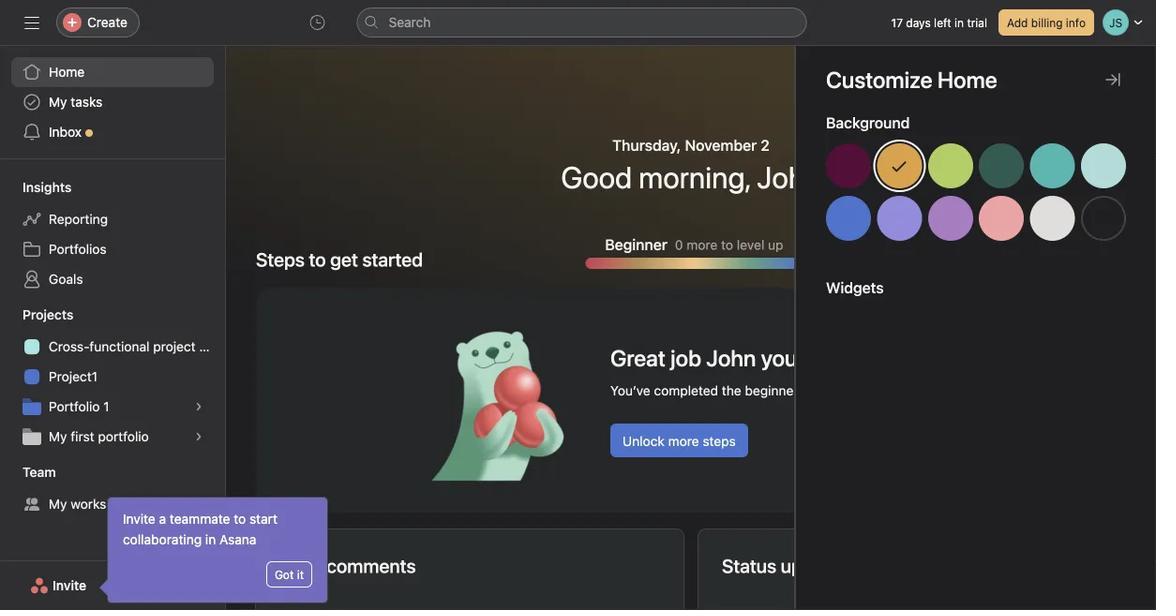 Task type: locate. For each thing, give the bounding box(es) containing it.
asana down start
[[220, 532, 257, 548]]

1 vertical spatial invite
[[53, 578, 86, 594]]

to right steps
[[309, 249, 326, 271]]

in down teammate
[[205, 532, 216, 548]]

in
[[955, 16, 964, 29], [205, 532, 216, 548]]

invite for invite
[[53, 578, 86, 594]]

0 horizontal spatial invite
[[53, 578, 86, 594]]

beginner 0 more to level up
[[605, 236, 784, 254]]

my inside projects element
[[49, 429, 67, 445]]

john down 2
[[757, 159, 821, 195]]

search
[[389, 15, 431, 30]]

asana
[[1009, 383, 1046, 399], [220, 532, 257, 548]]

my for my workspace
[[49, 497, 67, 512]]

create button
[[56, 8, 140, 38]]

insights button
[[0, 178, 72, 197]]

to left level
[[721, 237, 733, 253]]

completed
[[654, 383, 719, 399]]

0 vertical spatial invite
[[123, 512, 155, 527]]

workspace
[[71, 497, 136, 512]]

0 horizontal spatial in
[[205, 532, 216, 548]]

history image
[[310, 15, 325, 30]]

more
[[687, 237, 718, 253], [668, 434, 699, 449]]

invite left a
[[123, 512, 155, 527]]

my tasks link
[[11, 87, 214, 117]]

3 my from the top
[[49, 497, 67, 512]]

invite
[[123, 512, 155, 527], [53, 578, 86, 594]]

see details, portfolio 1 image
[[193, 401, 204, 413]]

more right 0
[[687, 237, 718, 253]]

asana inside invite a teammate to start collaborating in asana got it
[[220, 532, 257, 548]]

in inside invite a teammate to start collaborating in asana got it
[[205, 532, 216, 548]]

invite a teammate to start collaborating in asana tooltip
[[102, 498, 327, 603]]

more left steps
[[668, 434, 699, 449]]

1 horizontal spatial john
[[757, 159, 821, 195]]

asana right the an
[[1009, 383, 1046, 399]]

cross-
[[49, 339, 89, 355]]

add
[[1007, 16, 1028, 29]]

unlock more steps button
[[611, 424, 748, 458]]

to
[[721, 237, 733, 253], [309, 249, 326, 271], [922, 383, 935, 399], [234, 512, 246, 527]]

2 vertical spatial my
[[49, 497, 67, 512]]

0 vertical spatial john
[[757, 159, 821, 195]]

my left first
[[49, 429, 67, 445]]

invite a teammate to start collaborating in asana got it
[[123, 512, 304, 582]]

my
[[49, 94, 67, 110], [49, 429, 67, 445], [49, 497, 67, 512]]

projects element
[[0, 298, 225, 456]]

0
[[675, 237, 683, 253]]

steps
[[703, 434, 736, 449]]

1 vertical spatial john
[[707, 345, 756, 371]]

john up the
[[707, 345, 756, 371]]

status updates
[[722, 555, 850, 577]]

reporting
[[49, 212, 108, 227]]

your way!
[[858, 345, 954, 371]]

to inside beginner 0 more to level up
[[721, 237, 733, 253]]

1 my from the top
[[49, 94, 67, 110]]

0 vertical spatial more
[[687, 237, 718, 253]]

see details, my first portfolio image
[[193, 431, 204, 443]]

portfolios
[[49, 242, 107, 257]]

0 horizontal spatial asana
[[220, 532, 257, 548]]

steps to get started
[[256, 249, 423, 271]]

beginner
[[605, 236, 668, 254]]

great
[[611, 345, 666, 371]]

on
[[828, 345, 853, 371]]

john
[[757, 159, 821, 195], [707, 345, 756, 371]]

0 horizontal spatial john
[[707, 345, 756, 371]]

my left tasks
[[49, 94, 67, 110]]

0 vertical spatial asana
[[1009, 383, 1046, 399]]

my workspace
[[49, 497, 136, 512]]

insights element
[[0, 171, 225, 298]]

you're
[[761, 345, 823, 371]]

steps
[[256, 249, 305, 271]]

job
[[671, 345, 702, 371]]

more inside beginner 0 more to level up
[[687, 237, 718, 253]]

1 horizontal spatial invite
[[123, 512, 155, 527]]

1 vertical spatial my
[[49, 429, 67, 445]]

my down team at the left of page
[[49, 497, 67, 512]]

you've
[[611, 383, 651, 399]]

to left start
[[234, 512, 246, 527]]

team
[[23, 465, 56, 480]]

0 vertical spatial in
[[955, 16, 964, 29]]

beginner
[[745, 383, 799, 399]]

invite down my workspace at the left bottom of the page
[[53, 578, 86, 594]]

1 vertical spatial in
[[205, 532, 216, 548]]

close customization pane image
[[1106, 72, 1121, 87]]

keep
[[851, 383, 881, 399]]

thursday, november 2 good morning, john
[[561, 136, 821, 195]]

background option group
[[826, 144, 1126, 249]]

my inside teams element
[[49, 497, 67, 512]]

search button
[[357, 8, 807, 38]]

left
[[934, 16, 952, 29]]

invite inside button
[[53, 578, 86, 594]]

morning,
[[639, 159, 751, 195]]

invite button
[[18, 569, 99, 603]]

project
[[153, 339, 196, 355]]

in right left
[[955, 16, 964, 29]]

0 vertical spatial my
[[49, 94, 67, 110]]

2 my from the top
[[49, 429, 67, 445]]

days
[[906, 16, 931, 29]]

good
[[561, 159, 632, 195]]

1 vertical spatial asana
[[220, 532, 257, 548]]

1 horizontal spatial asana
[[1009, 383, 1046, 399]]

portfolio
[[49, 399, 100, 415]]

1 vertical spatial more
[[668, 434, 699, 449]]

goals
[[49, 272, 83, 287]]

got it button
[[266, 562, 312, 588]]

my tasks
[[49, 94, 103, 110]]

invite inside invite a teammate to start collaborating in asana got it
[[123, 512, 155, 527]]

my inside global "element"
[[49, 94, 67, 110]]

course.
[[802, 383, 847, 399]]

portfolio
[[98, 429, 149, 445]]

the
[[722, 383, 742, 399]]



Task type: vqa. For each thing, say whether or not it's contained in the screenshot.
topmost Mark complete checkbox
no



Task type: describe. For each thing, give the bounding box(es) containing it.
trial
[[967, 16, 988, 29]]

team button
[[0, 463, 56, 482]]

my first portfolio link
[[11, 422, 214, 452]]

1 horizontal spatial in
[[955, 16, 964, 29]]

goals link
[[11, 264, 214, 295]]

hide sidebar image
[[24, 15, 39, 30]]

got
[[275, 568, 294, 582]]

get started
[[330, 249, 423, 271]]

invite for invite a teammate to start collaborating in asana got it
[[123, 512, 155, 527]]

portfolio 1 link
[[11, 392, 214, 422]]

plan
[[199, 339, 225, 355]]

my for my tasks
[[49, 94, 67, 110]]

teammate
[[170, 512, 230, 527]]

it
[[297, 568, 304, 582]]

collaborating
[[123, 532, 202, 548]]

add billing info button
[[999, 9, 1095, 36]]

functional
[[89, 339, 150, 355]]

become
[[938, 383, 987, 399]]

teams element
[[0, 456, 225, 523]]

unlock more steps
[[623, 434, 736, 449]]

to right the going
[[922, 383, 935, 399]]

my workspace link
[[11, 490, 214, 520]]

an
[[990, 383, 1005, 399]]

search list box
[[357, 8, 807, 38]]

more inside button
[[668, 434, 699, 449]]

you've completed the beginner course. keep going to become an asana pro!
[[611, 383, 1073, 399]]

reporting link
[[11, 204, 214, 234]]

to inside invite a teammate to start collaborating in asana got it
[[234, 512, 246, 527]]

customize home
[[826, 67, 998, 93]]

background
[[826, 114, 910, 132]]

cross-functional project plan link
[[11, 332, 225, 362]]

first
[[71, 429, 94, 445]]

project1 link
[[11, 362, 214, 392]]

1
[[103, 399, 109, 415]]

my for my first portfolio
[[49, 429, 67, 445]]

a
[[159, 512, 166, 527]]

john inside thursday, november 2 good morning, john
[[757, 159, 821, 195]]

add billing info
[[1007, 16, 1086, 29]]

17 days left in trial
[[892, 16, 988, 29]]

create
[[87, 15, 128, 30]]

home link
[[11, 57, 214, 87]]

2
[[761, 136, 770, 154]]

projects
[[23, 307, 74, 323]]

global element
[[0, 46, 225, 159]]

projects button
[[0, 306, 74, 325]]

draft comments
[[280, 555, 416, 577]]

home
[[49, 64, 85, 80]]

info
[[1066, 16, 1086, 29]]

unlock
[[623, 434, 665, 449]]

inbox link
[[11, 117, 214, 147]]

thursday,
[[613, 136, 681, 154]]

level
[[737, 237, 765, 253]]

inbox
[[49, 124, 82, 140]]

portfolio 1
[[49, 399, 109, 415]]

17
[[892, 16, 903, 29]]

november
[[685, 136, 757, 154]]

portfolios link
[[11, 234, 214, 264]]

my first portfolio
[[49, 429, 149, 445]]

widgets
[[826, 279, 884, 297]]

start
[[250, 512, 278, 527]]

project1
[[49, 369, 98, 385]]

pro!
[[1049, 383, 1073, 399]]

up
[[768, 237, 784, 253]]

going
[[885, 383, 919, 399]]

great job john you're on your way!
[[611, 345, 954, 371]]

billing
[[1032, 16, 1063, 29]]

insights
[[23, 180, 72, 195]]

tasks
[[71, 94, 103, 110]]



